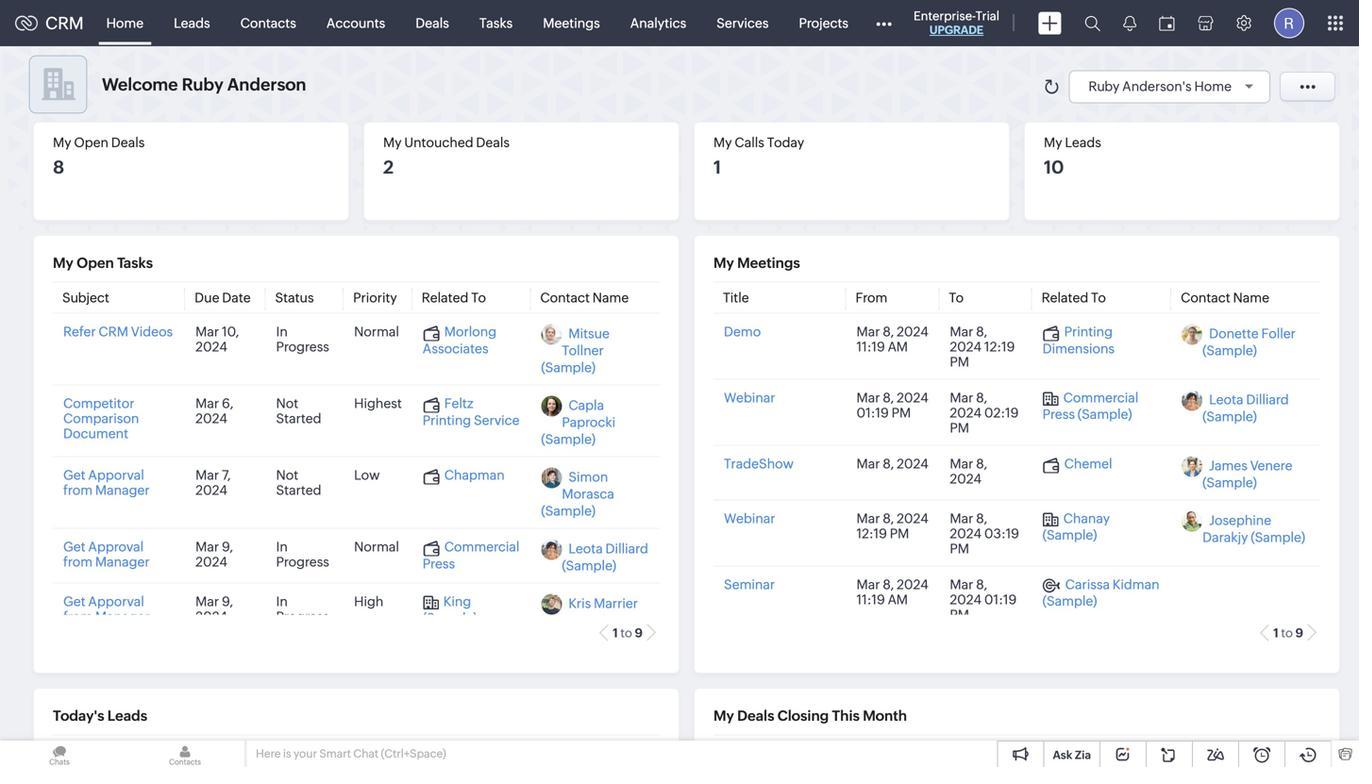 Task type: vqa. For each thing, say whether or not it's contained in the screenshot.


Task type: locate. For each thing, give the bounding box(es) containing it.
not for mar 7, 2024
[[276, 468, 299, 483]]

in progress
[[276, 324, 329, 355], [276, 540, 329, 570], [276, 594, 329, 625]]

(sample) inside mitsue tollner (sample)
[[541, 360, 596, 375]]

not right 6,
[[276, 396, 299, 411]]

2 in from the top
[[276, 540, 288, 555]]

commercial inside commercial press (sample)
[[1064, 390, 1139, 406]]

mar 9, 2024 for get approval from manager
[[196, 540, 233, 570]]

related to
[[422, 290, 486, 305], [1042, 290, 1107, 305]]

(sample) down donette
[[1203, 343, 1258, 358]]

0 horizontal spatial mar 8, 2024 01:19 pm
[[857, 390, 929, 421]]

9 for my meetings
[[1296, 627, 1304, 641]]

2024 inside the mar 8, 2024 02:19 pm
[[950, 406, 982, 421]]

0 horizontal spatial to
[[471, 290, 486, 305]]

1 mar 9, 2024 from the top
[[196, 540, 233, 570]]

0 horizontal spatial 1
[[613, 627, 618, 641]]

(sample) inside simon morasca (sample)
[[541, 504, 596, 519]]

2 vertical spatial in progress
[[276, 594, 329, 625]]

0 horizontal spatial leota
[[569, 542, 603, 557]]

not started for low
[[276, 468, 322, 498]]

1 vertical spatial leota
[[569, 542, 603, 557]]

1 vertical spatial not started
[[276, 468, 322, 498]]

get for normal
[[63, 540, 85, 555]]

(sample) inside josephine darakjy (sample)
[[1251, 530, 1306, 545]]

3 from from the top
[[63, 610, 93, 625]]

1 11:19 from the top
[[857, 339, 886, 355]]

1 vertical spatial 01:19
[[985, 593, 1017, 608]]

apporval for mar 7, 2024
[[88, 468, 144, 483]]

name up donette
[[1234, 290, 1270, 305]]

normal up high
[[354, 540, 399, 555]]

1 horizontal spatial 9
[[1296, 627, 1304, 641]]

1 vertical spatial open
[[77, 255, 114, 271]]

1 mar 8, 2024 11:19 am from the top
[[857, 324, 929, 355]]

(sample) for kris marrier (sample) link
[[562, 613, 617, 628]]

2
[[383, 157, 394, 177]]

1 apporval from the top
[[88, 468, 144, 483]]

apporval down get approval from manager
[[88, 594, 144, 610]]

0 vertical spatial leads
[[174, 16, 210, 31]]

1 vertical spatial in progress
[[276, 540, 329, 570]]

1 normal from the top
[[354, 324, 399, 339]]

my up 'title'
[[714, 255, 734, 271]]

0 vertical spatial press
[[1043, 407, 1075, 422]]

mar 8, 2024 11:19 am for mar 8, 2024 12:19 pm
[[857, 324, 929, 355]]

1 vertical spatial 12:19
[[857, 526, 888, 542]]

2 in progress from the top
[[276, 540, 329, 570]]

0 horizontal spatial 9
[[635, 627, 643, 641]]

chemel link
[[1043, 457, 1113, 473]]

open down welcome
[[74, 135, 109, 150]]

1 vertical spatial progress
[[276, 555, 329, 570]]

1 webinar from the top
[[724, 390, 776, 406]]

webinar link for 01:19
[[724, 390, 776, 406]]

commercial down dimensions
[[1064, 390, 1139, 406]]

signals element
[[1112, 0, 1148, 46]]

1 vertical spatial leota dilliard (sample)
[[562, 542, 649, 574]]

0 vertical spatial normal
[[354, 324, 399, 339]]

2 webinar from the top
[[724, 511, 776, 526]]

2 related to from the left
[[1042, 290, 1107, 305]]

leota dilliard (sample) link up marrier
[[562, 542, 649, 574]]

2 manager from the top
[[95, 555, 150, 570]]

0 horizontal spatial mar 8, 2024 12:19 pm
[[857, 511, 929, 542]]

pm left 03:19
[[950, 542, 970, 557]]

press for commercial press
[[423, 556, 455, 572]]

1 vertical spatial mar 8, 2024 12:19 pm
[[857, 511, 929, 542]]

1 vertical spatial get apporval from manager
[[63, 594, 150, 625]]

press up king
[[423, 556, 455, 572]]

my up 2
[[383, 135, 402, 150]]

venere
[[1251, 458, 1293, 474]]

1 vertical spatial mar 8, 2024 11:19 am
[[857, 577, 929, 608]]

0 vertical spatial not
[[276, 396, 299, 411]]

leota dilliard (sample) up james
[[1203, 392, 1289, 424]]

crm link
[[15, 13, 84, 33]]

9 for my open tasks
[[635, 627, 643, 641]]

0 horizontal spatial ruby
[[182, 75, 224, 94]]

related to link up printing dimensions
[[1042, 290, 1107, 305]]

1 started from the top
[[276, 411, 322, 426]]

deals down welcome
[[111, 135, 145, 150]]

0 vertical spatial meetings
[[543, 16, 600, 31]]

1 vertical spatial in
[[276, 540, 288, 555]]

darakjy
[[1203, 530, 1249, 545]]

mar 8, 2024 11:19 am for mar 8, 2024 01:19 pm
[[857, 577, 929, 608]]

mitsue
[[569, 326, 610, 341]]

due
[[195, 290, 220, 305]]

competitor comparison document
[[63, 396, 139, 441]]

mar 8, 2024 01:19 pm left the mar 8, 2024 02:19 pm
[[857, 390, 929, 421]]

leads for today's leads
[[107, 708, 147, 725]]

1 vertical spatial normal
[[354, 540, 399, 555]]

open for deals
[[74, 135, 109, 150]]

to up printing dimensions
[[1092, 290, 1107, 305]]

0 vertical spatial webinar link
[[724, 390, 776, 406]]

open inside my open deals 8
[[74, 135, 109, 150]]

my up the 8
[[53, 135, 71, 150]]

my for my leads 10
[[1044, 135, 1063, 150]]

profile element
[[1263, 0, 1316, 46]]

today's leads
[[53, 708, 147, 725]]

get down get approval from manager
[[63, 594, 85, 610]]

0 horizontal spatial printing
[[423, 413, 471, 428]]

(sample) down james
[[1203, 475, 1258, 491]]

1 vertical spatial mar 9, 2024
[[196, 594, 233, 625]]

1 get from the top
[[63, 468, 85, 483]]

manager
[[95, 483, 150, 498], [95, 555, 150, 570], [95, 610, 150, 625]]

leads inside my leads 10
[[1065, 135, 1102, 150]]

contact name up "mitsue" on the left top of the page
[[540, 290, 629, 305]]

in
[[276, 324, 288, 339], [276, 540, 288, 555], [276, 594, 288, 610]]

crm right refer
[[99, 324, 128, 339]]

1 manager from the top
[[95, 483, 150, 498]]

progress for press
[[276, 555, 329, 570]]

manager for high
[[95, 610, 150, 625]]

related to for 2nd related to 'link' from left
[[1042, 290, 1107, 305]]

closing
[[778, 708, 829, 725]]

0 horizontal spatial home
[[106, 16, 144, 31]]

1 not started from the top
[[276, 396, 322, 426]]

1 vertical spatial apporval
[[88, 594, 144, 610]]

1 vertical spatial printing
[[423, 413, 471, 428]]

from for low
[[63, 483, 93, 498]]

my up 10
[[1044, 135, 1063, 150]]

press inside commercial press
[[423, 556, 455, 572]]

1 contact name link from the left
[[540, 290, 629, 305]]

to up morlong
[[471, 290, 486, 305]]

commercial up king
[[445, 540, 520, 555]]

1 to 9 for my meetings
[[1274, 627, 1304, 641]]

tasks right deals link
[[480, 16, 513, 31]]

pm inside the mar 8, 2024 02:19 pm
[[950, 421, 970, 436]]

deals left "tasks" link
[[416, 16, 449, 31]]

1 to from the left
[[621, 627, 633, 641]]

0 vertical spatial get
[[63, 468, 85, 483]]

leota dilliard (sample) up marrier
[[562, 542, 649, 574]]

2 vertical spatial get
[[63, 594, 85, 610]]

2 to from the left
[[1282, 627, 1294, 641]]

0 horizontal spatial leota dilliard (sample) link
[[562, 542, 649, 574]]

2 get apporval from manager from the top
[[63, 594, 150, 625]]

related for 2nd related to 'link' from left
[[1042, 290, 1089, 305]]

pm left the mar 8, 2024 02:19 pm
[[892, 406, 911, 421]]

from inside get approval from manager
[[63, 555, 93, 570]]

open up the subject link
[[77, 255, 114, 271]]

mitsue tollner (sample) link
[[541, 326, 610, 375]]

(sample) down tollner
[[541, 360, 596, 375]]

1 progress from the top
[[276, 339, 329, 355]]

11:19 for mar 8, 2024 12:19 pm
[[857, 339, 886, 355]]

0 horizontal spatial leota dilliard (sample)
[[562, 542, 649, 574]]

my inside my calls today 1
[[714, 135, 732, 150]]

3 in from the top
[[276, 594, 288, 610]]

home up welcome
[[106, 16, 144, 31]]

3 in progress from the top
[[276, 594, 329, 625]]

1 get apporval from manager link from the top
[[63, 468, 150, 498]]

(sample) up chemel
[[1078, 407, 1133, 422]]

0 horizontal spatial commercial
[[445, 540, 520, 555]]

0 vertical spatial not started
[[276, 396, 322, 426]]

in for get approval from manager
[[276, 540, 288, 555]]

0 vertical spatial 11:19
[[857, 339, 886, 355]]

dilliard down donette foller (sample) link at the top right of page
[[1247, 392, 1289, 407]]

progress
[[276, 339, 329, 355], [276, 555, 329, 570], [276, 610, 329, 625]]

today
[[767, 135, 805, 150]]

1 name from the left
[[593, 290, 629, 305]]

1 vertical spatial started
[[276, 483, 322, 498]]

1 horizontal spatial commercial
[[1064, 390, 1139, 406]]

0 vertical spatial am
[[888, 339, 908, 355]]

0 horizontal spatial name
[[593, 290, 629, 305]]

0 horizontal spatial related
[[422, 290, 469, 305]]

started right 6,
[[276, 411, 322, 426]]

(sample) for mitsue tollner (sample) link
[[541, 360, 596, 375]]

my up the subject link
[[53, 255, 73, 271]]

is
[[283, 748, 291, 761]]

this
[[832, 708, 860, 725]]

get apporval from manager for mar 7, 2024
[[63, 468, 150, 498]]

printing up dimensions
[[1065, 324, 1113, 339]]

0 vertical spatial 9,
[[222, 540, 233, 555]]

related up printing dimensions
[[1042, 290, 1089, 305]]

12:19
[[985, 339, 1015, 355], [857, 526, 888, 542]]

mar 8, 2024 01:19 pm down mar 8, 2024 03:19 pm
[[950, 577, 1017, 623]]

open for tasks
[[77, 255, 114, 271]]

my for my open tasks
[[53, 255, 73, 271]]

contact name up donette
[[1181, 290, 1270, 305]]

deals
[[416, 16, 449, 31], [111, 135, 145, 150], [476, 135, 510, 150], [738, 708, 775, 725]]

(sample) down josephine
[[1251, 530, 1306, 545]]

contact name
[[540, 290, 629, 305], [1181, 290, 1270, 305]]

month
[[863, 708, 907, 725]]

2 name from the left
[[1234, 290, 1270, 305]]

zia
[[1075, 749, 1092, 762]]

dilliard up marrier
[[606, 542, 649, 557]]

1 vertical spatial press
[[423, 556, 455, 572]]

get inside get approval from manager
[[63, 540, 85, 555]]

3 manager from the top
[[95, 610, 150, 625]]

2 vertical spatial in
[[276, 594, 288, 610]]

contact name link
[[540, 290, 629, 305], [1181, 290, 1270, 305]]

related to up printing dimensions
[[1042, 290, 1107, 305]]

get approval from manager
[[63, 540, 150, 570]]

started left low
[[276, 483, 322, 498]]

meetings right "tasks" link
[[543, 16, 600, 31]]

to
[[471, 290, 486, 305], [949, 290, 964, 305], [1092, 290, 1107, 305]]

pm left mar 8, 2024 03:19 pm
[[890, 526, 910, 542]]

0 vertical spatial get apporval from manager link
[[63, 468, 150, 498]]

2 mar 8, 2024 from the left
[[950, 457, 988, 487]]

0 vertical spatial open
[[74, 135, 109, 150]]

webinar link down demo link
[[724, 390, 776, 406]]

(sample) inside chanay (sample)
[[1043, 528, 1098, 543]]

pm left the 02:19
[[950, 421, 970, 436]]

get apporval from manager link down get approval from manager
[[63, 594, 150, 625]]

related to up morlong
[[422, 290, 486, 305]]

deals right untouched
[[476, 135, 510, 150]]

mar 9, 2024
[[196, 540, 233, 570], [196, 594, 233, 625]]

manager inside get approval from manager
[[95, 555, 150, 570]]

signals image
[[1124, 15, 1137, 31]]

0 vertical spatial leota dilliard (sample) link
[[1203, 392, 1289, 424]]

1 related to from the left
[[422, 290, 486, 305]]

0 vertical spatial apporval
[[88, 468, 144, 483]]

not started for highest
[[276, 396, 322, 426]]

9, for get apporval from manager
[[222, 594, 233, 610]]

my inside my leads 10
[[1044, 135, 1063, 150]]

2 get apporval from manager link from the top
[[63, 594, 150, 625]]

3 progress from the top
[[276, 610, 329, 625]]

1 9 from the left
[[635, 627, 643, 641]]

anderson's
[[1123, 79, 1192, 94]]

(sample) down morasca
[[541, 504, 596, 519]]

0 horizontal spatial 01:19
[[857, 406, 889, 421]]

1 horizontal spatial name
[[1234, 290, 1270, 305]]

1 horizontal spatial leota
[[1210, 392, 1244, 407]]

calendar image
[[1160, 16, 1176, 31]]

contact name link up donette
[[1181, 290, 1270, 305]]

mar inside mar 7, 2024
[[196, 468, 219, 483]]

not right 7,
[[276, 468, 299, 483]]

crm right logo
[[45, 13, 84, 33]]

(sample) inside carissa kidman (sample)
[[1043, 594, 1098, 609]]

services
[[717, 16, 769, 31]]

related to for first related to 'link' from the left
[[422, 290, 486, 305]]

(sample) up james
[[1203, 409, 1258, 424]]

pm for commercial press (sample)
[[950, 421, 970, 436]]

2 not started from the top
[[276, 468, 322, 498]]

1 horizontal spatial mar 8, 2024 01:19 pm
[[950, 577, 1017, 623]]

pm up the mar 8, 2024 02:19 pm
[[950, 355, 970, 370]]

2 started from the top
[[276, 483, 322, 498]]

pm for printing dimensions
[[950, 355, 970, 370]]

1 in from the top
[[276, 324, 288, 339]]

to for my meetings
[[1282, 627, 1294, 641]]

leota dilliard (sample) link up james
[[1203, 392, 1289, 424]]

8, inside the mar 8, 2024
[[976, 457, 988, 472]]

2024 inside mar 8, 2024 03:19 pm
[[950, 526, 982, 542]]

commercial inside commercial press
[[445, 540, 520, 555]]

apporval down the "document"
[[88, 468, 144, 483]]

1 am from the top
[[888, 339, 908, 355]]

1 vertical spatial webinar
[[724, 511, 776, 526]]

0 vertical spatial in
[[276, 324, 288, 339]]

0 vertical spatial started
[[276, 411, 322, 426]]

get apporval from manager link for mar 7, 2024
[[63, 468, 150, 498]]

associates
[[423, 341, 489, 356]]

2 mar 8, 2024 11:19 am from the top
[[857, 577, 929, 608]]

2 get from the top
[[63, 540, 85, 555]]

my inside my open deals 8
[[53, 135, 71, 150]]

related to link
[[422, 290, 486, 305], [1042, 290, 1107, 305]]

0 horizontal spatial meetings
[[543, 16, 600, 31]]

(sample) down kris at the left bottom of page
[[562, 613, 617, 628]]

2 vertical spatial from
[[63, 610, 93, 625]]

get apporval from manager down the "document"
[[63, 468, 150, 498]]

0 vertical spatial mar 8, 2024 12:19 pm
[[950, 324, 1015, 370]]

0 vertical spatial mar 8, 2024 11:19 am
[[857, 324, 929, 355]]

accounts link
[[311, 0, 401, 46]]

deals inside my open deals 8
[[111, 135, 145, 150]]

1 horizontal spatial leota dilliard (sample)
[[1203, 392, 1289, 424]]

2 9, from the top
[[222, 594, 233, 610]]

2024
[[897, 324, 929, 339], [196, 339, 228, 355], [950, 339, 982, 355], [897, 390, 929, 406], [950, 406, 982, 421], [196, 411, 228, 426], [897, 457, 929, 472], [950, 472, 982, 487], [196, 483, 228, 498], [897, 511, 929, 526], [950, 526, 982, 542], [196, 555, 228, 570], [897, 577, 929, 593], [950, 593, 982, 608], [196, 610, 228, 625]]

due date
[[195, 290, 251, 305]]

(sample) down chanay
[[1043, 528, 1098, 543]]

(sample) inside the donette foller (sample)
[[1203, 343, 1258, 358]]

1 horizontal spatial related to
[[1042, 290, 1107, 305]]

3 to from the left
[[1092, 290, 1107, 305]]

2 contact name from the left
[[1181, 290, 1270, 305]]

webinar link down tradeshow link at the bottom right
[[724, 511, 776, 526]]

2 contact from the left
[[1181, 290, 1231, 305]]

create menu element
[[1027, 0, 1074, 46]]

related up morlong
[[422, 290, 469, 305]]

(sample) for bottom leota dilliard (sample) link
[[562, 559, 617, 574]]

capla
[[569, 398, 604, 413]]

contact name for first "contact name" "link" from the right
[[1181, 290, 1270, 305]]

1 horizontal spatial dilliard
[[1247, 392, 1289, 407]]

printing inside printing dimensions
[[1065, 324, 1113, 339]]

mar 8, 2024 12:19 pm down to link
[[950, 324, 1015, 370]]

1 vertical spatial not
[[276, 468, 299, 483]]

status link
[[275, 290, 314, 305]]

(sample) down paprocki
[[541, 432, 596, 447]]

in progress for press
[[276, 540, 329, 570]]

subject
[[62, 290, 109, 305]]

not started right 6,
[[276, 396, 322, 426]]

1 to from the left
[[471, 290, 486, 305]]

1 inside my calls today 1
[[714, 157, 722, 177]]

dilliard
[[1247, 392, 1289, 407], [606, 542, 649, 557]]

0 vertical spatial manager
[[95, 483, 150, 498]]

1 vertical spatial from
[[63, 555, 93, 570]]

1 contact from the left
[[540, 290, 590, 305]]

tasks up the videos
[[117, 255, 153, 271]]

1 from from the top
[[63, 483, 93, 498]]

projects link
[[784, 0, 864, 46]]

9,
[[222, 540, 233, 555], [222, 594, 233, 610]]

ruby left anderson's
[[1089, 79, 1120, 94]]

home
[[106, 16, 144, 31], [1195, 79, 1232, 94]]

1 9, from the top
[[222, 540, 233, 555]]

2 related from the left
[[1042, 290, 1089, 305]]

not started left low
[[276, 468, 322, 498]]

2 mar 9, 2024 from the top
[[196, 594, 233, 625]]

morlong
[[445, 324, 497, 339]]

capla paprocki (sample) link
[[541, 398, 616, 447]]

0 vertical spatial webinar
[[724, 390, 776, 406]]

services link
[[702, 0, 784, 46]]

smart
[[319, 748, 351, 761]]

mitsue tollner (sample)
[[541, 326, 610, 375]]

webinar down tradeshow link at the bottom right
[[724, 511, 776, 526]]

contact
[[540, 290, 590, 305], [1181, 290, 1231, 305]]

webinar
[[724, 390, 776, 406], [724, 511, 776, 526]]

open
[[74, 135, 109, 150], [77, 255, 114, 271]]

2 webinar link from the top
[[724, 511, 776, 526]]

0 vertical spatial home
[[106, 16, 144, 31]]

1 related from the left
[[422, 290, 469, 305]]

refer crm videos link
[[63, 324, 173, 339]]

to for first related to 'link' from the left
[[471, 290, 486, 305]]

contacts image
[[126, 741, 245, 768]]

chats image
[[0, 741, 119, 768]]

mar 8, 2024
[[857, 457, 929, 472], [950, 457, 988, 487]]

2 1 to 9 from the left
[[1274, 627, 1304, 641]]

03:19
[[985, 526, 1020, 542]]

home link
[[91, 0, 159, 46]]

tasks
[[480, 16, 513, 31], [117, 255, 153, 271]]

1 webinar link from the top
[[724, 390, 776, 406]]

2 from from the top
[[63, 555, 93, 570]]

my inside 'my untouched deals 2'
[[383, 135, 402, 150]]

1 horizontal spatial contact name
[[1181, 290, 1270, 305]]

1 horizontal spatial press
[[1043, 407, 1075, 422]]

my for my deals closing this month
[[714, 708, 734, 725]]

9, for get approval from manager
[[222, 540, 233, 555]]

here
[[256, 748, 281, 761]]

contact up "mitsue" on the left top of the page
[[540, 290, 590, 305]]

to right from
[[949, 290, 964, 305]]

my left calls
[[714, 135, 732, 150]]

1 horizontal spatial mar 8, 2024
[[950, 457, 988, 487]]

1 vertical spatial webinar link
[[724, 511, 776, 526]]

(sample) up kris at the left bottom of page
[[562, 559, 617, 574]]

simon morasca (sample)
[[541, 470, 615, 519]]

press for commercial press (sample)
[[1043, 407, 1075, 422]]

mar 7, 2024
[[196, 468, 231, 498]]

1 to 9 for my open tasks
[[613, 627, 643, 641]]

contact up donette
[[1181, 290, 1231, 305]]

press up chemel link
[[1043, 407, 1075, 422]]

press inside commercial press (sample)
[[1043, 407, 1075, 422]]

10
[[1044, 157, 1065, 177]]

3 get from the top
[[63, 594, 85, 610]]

to for 2nd related to 'link' from left
[[1092, 290, 1107, 305]]

pm inside mar 8, 2024 03:19 pm
[[950, 542, 970, 557]]

(sample) inside capla paprocki (sample)
[[541, 432, 596, 447]]

from for high
[[63, 610, 93, 625]]

morasca
[[562, 487, 615, 502]]

0 vertical spatial 12:19
[[985, 339, 1015, 355]]

2 apporval from the top
[[88, 594, 144, 610]]

deals inside 'my untouched deals 2'
[[476, 135, 510, 150]]

printing down feltz
[[423, 413, 471, 428]]

0 horizontal spatial mar 8, 2024
[[857, 457, 929, 472]]

2 progress from the top
[[276, 555, 329, 570]]

accounts
[[327, 16, 386, 31]]

1 horizontal spatial mar 8, 2024 12:19 pm
[[950, 324, 1015, 370]]

my left closing
[[714, 708, 734, 725]]

get apporval from manager down get approval from manager
[[63, 594, 150, 625]]

ruby down leads link
[[182, 75, 224, 94]]

(sample) down carissa
[[1043, 594, 1098, 609]]

1 vertical spatial leota dilliard (sample) link
[[562, 542, 649, 574]]

name up "mitsue" on the left top of the page
[[593, 290, 629, 305]]

1 horizontal spatial leota dilliard (sample) link
[[1203, 392, 1289, 424]]

get apporval from manager link down the "document"
[[63, 468, 150, 498]]

2 9 from the left
[[1296, 627, 1304, 641]]

2 normal from the top
[[354, 540, 399, 555]]

1 get apporval from manager from the top
[[63, 468, 150, 498]]

leota down morasca
[[569, 542, 603, 557]]

my for my untouched deals 2
[[383, 135, 402, 150]]

1 horizontal spatial crm
[[99, 324, 128, 339]]

mar 8, 2024 12:19 pm left mar 8, 2024 03:19 pm
[[857, 511, 929, 542]]

2 horizontal spatial leads
[[1065, 135, 1102, 150]]

0 vertical spatial tasks
[[480, 16, 513, 31]]

2 contact name link from the left
[[1181, 290, 1270, 305]]

normal down priority at the top of page
[[354, 324, 399, 339]]

1 horizontal spatial related
[[1042, 290, 1089, 305]]

get left approval
[[63, 540, 85, 555]]

meetings up 'title'
[[738, 255, 801, 271]]

1 not from the top
[[276, 396, 299, 411]]

in for get apporval from manager
[[276, 594, 288, 610]]

0 horizontal spatial related to
[[422, 290, 486, 305]]

1 1 to 9 from the left
[[613, 627, 643, 641]]

home right anderson's
[[1195, 79, 1232, 94]]

get down the "document"
[[63, 468, 85, 483]]

feltz printing service link
[[423, 396, 520, 428]]

mar 6, 2024
[[196, 396, 234, 426]]

1 vertical spatial dilliard
[[606, 542, 649, 557]]

(sample) inside kris marrier (sample)
[[562, 613, 617, 628]]

1 contact name from the left
[[540, 290, 629, 305]]

welcome ruby anderson
[[102, 75, 306, 94]]

related to link up morlong
[[422, 290, 486, 305]]

webinar for mar 8, 2024 12:19 pm
[[724, 511, 776, 526]]

1 horizontal spatial to
[[1282, 627, 1294, 641]]

1 horizontal spatial contact name link
[[1181, 290, 1270, 305]]

0 horizontal spatial contact name
[[540, 290, 629, 305]]

donette foller (sample)
[[1203, 326, 1296, 358]]

1 horizontal spatial contact
[[1181, 290, 1231, 305]]

my for my open deals 8
[[53, 135, 71, 150]]

2 vertical spatial leads
[[107, 708, 147, 725]]

contact name link up "mitsue" on the left top of the page
[[540, 290, 629, 305]]

2 11:19 from the top
[[857, 593, 886, 608]]

(sample) for rightmost leota dilliard (sample) link
[[1203, 409, 1258, 424]]

competitor comparison document link
[[63, 396, 139, 441]]

2 not from the top
[[276, 468, 299, 483]]

pm down mar 8, 2024 03:19 pm
[[950, 608, 970, 623]]

2 am from the top
[[888, 593, 908, 608]]

calls
[[735, 135, 765, 150]]

to
[[621, 627, 633, 641], [1282, 627, 1294, 641]]

chat
[[354, 748, 379, 761]]

0 vertical spatial progress
[[276, 339, 329, 355]]

deals left closing
[[738, 708, 775, 725]]

(sample)
[[1203, 343, 1258, 358], [541, 360, 596, 375], [1078, 407, 1133, 422], [1203, 409, 1258, 424], [541, 432, 596, 447], [1203, 475, 1258, 491], [541, 504, 596, 519], [1043, 528, 1098, 543], [1251, 530, 1306, 545], [562, 559, 617, 574], [1043, 594, 1098, 609], [423, 611, 477, 626], [562, 613, 617, 628]]

leota down donette foller (sample) link at the top right of page
[[1210, 392, 1244, 407]]

1 in progress from the top
[[276, 324, 329, 355]]

refer
[[63, 324, 96, 339]]

(sample) inside "james venere (sample)"
[[1203, 475, 1258, 491]]

2 vertical spatial manager
[[95, 610, 150, 625]]

webinar down demo link
[[724, 390, 776, 406]]

1 for my open tasks
[[613, 627, 618, 641]]

from link
[[856, 290, 888, 305]]

in progress for (sample)
[[276, 594, 329, 625]]

1 vertical spatial get
[[63, 540, 85, 555]]

0 horizontal spatial 1 to 9
[[613, 627, 643, 641]]



Task type: describe. For each thing, give the bounding box(es) containing it.
(sample) for james venere (sample) link
[[1203, 475, 1258, 491]]

mar 10, 2024
[[196, 324, 239, 355]]

1 mar 8, 2024 from the left
[[857, 457, 929, 472]]

priority
[[353, 290, 397, 305]]

name for 1st "contact name" "link" from left
[[593, 290, 629, 305]]

commercial press (sample) link
[[1043, 390, 1139, 422]]

normal for morlong associates
[[354, 324, 399, 339]]

mar 9, 2024 for get apporval from manager
[[196, 594, 233, 625]]

pm for chanay (sample)
[[950, 542, 970, 557]]

0 vertical spatial 01:19
[[857, 406, 889, 421]]

chanay (sample) link
[[1043, 511, 1111, 543]]

paprocki
[[562, 415, 616, 430]]

enterprise-trial upgrade
[[914, 9, 1000, 36]]

2024 inside mar 7, 2024
[[196, 483, 228, 498]]

am for mar 8, 2024 01:19 pm
[[888, 593, 908, 608]]

low
[[354, 468, 380, 483]]

mar inside the mar 8, 2024 02:19 pm
[[950, 390, 974, 406]]

apporval for mar 9, 2024
[[88, 594, 144, 610]]

trial
[[976, 9, 1000, 23]]

chapman
[[445, 468, 505, 483]]

ruby anderson's home link
[[1089, 79, 1261, 94]]

today's
[[53, 708, 104, 725]]

morlong associates link
[[423, 324, 497, 356]]

videos
[[131, 324, 173, 339]]

6,
[[222, 396, 234, 411]]

simon morasca (sample) link
[[541, 470, 615, 519]]

contact for 1st "contact name" "link" from left
[[540, 290, 590, 305]]

profile image
[[1275, 8, 1305, 38]]

(sample) for capla paprocki (sample) "link"
[[541, 432, 596, 447]]

2024 inside the "mar 6, 2024"
[[196, 411, 228, 426]]

document
[[63, 426, 128, 441]]

donette foller (sample) link
[[1203, 326, 1296, 358]]

2 to from the left
[[949, 290, 964, 305]]

0 horizontal spatial crm
[[45, 13, 84, 33]]

tradeshow link
[[724, 457, 794, 472]]

get apporval from manager for mar 9, 2024
[[63, 594, 150, 625]]

refer crm videos
[[63, 324, 173, 339]]

webinar link for 12:19
[[724, 511, 776, 526]]

leads link
[[159, 0, 225, 46]]

james
[[1210, 458, 1248, 474]]

to for my open tasks
[[621, 627, 633, 641]]

tollner
[[562, 343, 604, 358]]

get apporval from manager link for mar 9, 2024
[[63, 594, 150, 625]]

printing dimensions link
[[1043, 324, 1115, 356]]

commercial press (sample)
[[1043, 390, 1139, 422]]

1 vertical spatial home
[[1195, 79, 1232, 94]]

my meetings
[[714, 255, 801, 271]]

upgrade
[[930, 24, 984, 36]]

status
[[275, 290, 314, 305]]

from for normal
[[63, 555, 93, 570]]

1 horizontal spatial ruby
[[1089, 79, 1120, 94]]

king (sample) link
[[423, 594, 477, 626]]

8, inside mar 8, 2024 03:19 pm
[[976, 511, 988, 526]]

feltz printing service
[[423, 396, 520, 428]]

create menu image
[[1039, 12, 1062, 34]]

1 vertical spatial meetings
[[738, 255, 801, 271]]

commercial for commercial press (sample)
[[1064, 390, 1139, 406]]

(sample) for donette foller (sample) link at the top right of page
[[1203, 343, 1258, 358]]

printing inside feltz printing service
[[423, 413, 471, 428]]

0 vertical spatial leota
[[1210, 392, 1244, 407]]

1 for my meetings
[[1274, 627, 1279, 641]]

morlong associates
[[423, 324, 497, 356]]

1 related to link from the left
[[422, 290, 486, 305]]

11:19 for mar 8, 2024 01:19 pm
[[857, 593, 886, 608]]

mar 8, 2024 02:19 pm
[[950, 390, 1019, 436]]

8, inside the mar 8, 2024 02:19 pm
[[976, 390, 988, 406]]

1 vertical spatial mar 8, 2024 01:19 pm
[[950, 577, 1017, 623]]

2024 inside the mar 8, 2024
[[950, 472, 982, 487]]

contacts
[[240, 16, 296, 31]]

contacts link
[[225, 0, 311, 46]]

manager for normal
[[95, 555, 150, 570]]

8
[[53, 157, 64, 177]]

deals link
[[401, 0, 464, 46]]

competitor
[[63, 396, 134, 411]]

0 horizontal spatial 12:19
[[857, 526, 888, 542]]

Other Modules field
[[864, 8, 905, 38]]

my calls today 1
[[714, 135, 805, 177]]

contact name for 1st "contact name" "link" from left
[[540, 290, 629, 305]]

subject link
[[62, 290, 109, 305]]

leads for my leads 10
[[1065, 135, 1102, 150]]

chanay (sample)
[[1043, 511, 1111, 543]]

1 horizontal spatial tasks
[[480, 16, 513, 31]]

(sample) for josephine darakjy (sample) link
[[1251, 530, 1306, 545]]

kris marrier (sample)
[[562, 596, 638, 628]]

analytics
[[630, 16, 687, 31]]

seminar
[[724, 577, 775, 593]]

progress for associates
[[276, 339, 329, 355]]

tradeshow
[[724, 457, 794, 472]]

my for my meetings
[[714, 255, 734, 271]]

priority link
[[353, 290, 397, 305]]

(sample) for simon morasca (sample) link
[[541, 504, 596, 519]]

my open tasks
[[53, 255, 153, 271]]

anderson
[[227, 75, 306, 94]]

dimensions
[[1043, 341, 1115, 356]]

donette
[[1210, 326, 1259, 341]]

started for highest
[[276, 411, 322, 426]]

highest
[[354, 396, 402, 411]]

my for my calls today 1
[[714, 135, 732, 150]]

kris
[[569, 596, 591, 611]]

get for low
[[63, 468, 85, 483]]

untouched
[[405, 135, 474, 150]]

normal for commercial press
[[354, 540, 399, 555]]

title link
[[723, 290, 749, 305]]

0 horizontal spatial dilliard
[[606, 542, 649, 557]]

2 related to link from the left
[[1042, 290, 1107, 305]]

mar 8, 2024 03:19 pm
[[950, 511, 1020, 557]]

feltz
[[445, 396, 474, 411]]

commercial press link
[[423, 540, 520, 572]]

pm for carissa kidman (sample)
[[950, 608, 970, 623]]

in progress for associates
[[276, 324, 329, 355]]

1 vertical spatial tasks
[[117, 255, 153, 271]]

name for first "contact name" "link" from the right
[[1234, 290, 1270, 305]]

related for first related to 'link' from the left
[[422, 290, 469, 305]]

1 vertical spatial crm
[[99, 324, 128, 339]]

projects
[[799, 16, 849, 31]]

to link
[[949, 290, 964, 305]]

get for high
[[63, 594, 85, 610]]

logo image
[[15, 16, 38, 31]]

approval
[[88, 540, 144, 555]]

2024 inside mar 10, 2024
[[196, 339, 228, 355]]

carissa kidman (sample)
[[1043, 577, 1160, 609]]

started for low
[[276, 483, 322, 498]]

meetings link
[[528, 0, 615, 46]]

webinar for mar 8, 2024 01:19 pm
[[724, 390, 776, 406]]

progress for (sample)
[[276, 610, 329, 625]]

(sample) down king
[[423, 611, 477, 626]]

date
[[222, 290, 251, 305]]

mar inside the "mar 6, 2024"
[[196, 396, 219, 411]]

not for mar 6, 2024
[[276, 396, 299, 411]]

search image
[[1085, 15, 1101, 31]]

0 vertical spatial mar 8, 2024 01:19 pm
[[857, 390, 929, 421]]

0 vertical spatial leota dilliard (sample)
[[1203, 392, 1289, 424]]

manager for low
[[95, 483, 150, 498]]

in for refer crm videos
[[276, 324, 288, 339]]

josephine
[[1210, 513, 1272, 528]]

foller
[[1262, 326, 1296, 341]]

search element
[[1074, 0, 1112, 46]]

1 horizontal spatial leads
[[174, 16, 210, 31]]

chemel
[[1065, 457, 1113, 472]]

am for mar 8, 2024 12:19 pm
[[888, 339, 908, 355]]

simon
[[569, 470, 608, 485]]

your
[[294, 748, 317, 761]]

contact for first "contact name" "link" from the right
[[1181, 290, 1231, 305]]

carissa
[[1066, 577, 1110, 593]]

commercial for commercial press
[[445, 540, 520, 555]]

here is your smart chat (ctrl+space)
[[256, 748, 446, 761]]

0 vertical spatial dilliard
[[1247, 392, 1289, 407]]

capla paprocki (sample)
[[541, 398, 616, 447]]

get approval from manager link
[[63, 540, 150, 570]]

10,
[[222, 324, 239, 339]]

high
[[354, 594, 384, 610]]

carissa kidman (sample) link
[[1043, 577, 1160, 609]]

(sample) inside commercial press (sample)
[[1078, 407, 1133, 422]]

mar inside mar 8, 2024 03:19 pm
[[950, 511, 974, 526]]

james venere (sample) link
[[1203, 458, 1293, 491]]

mar inside mar 10, 2024
[[196, 324, 219, 339]]

1 horizontal spatial 12:19
[[985, 339, 1015, 355]]

tasks link
[[464, 0, 528, 46]]



